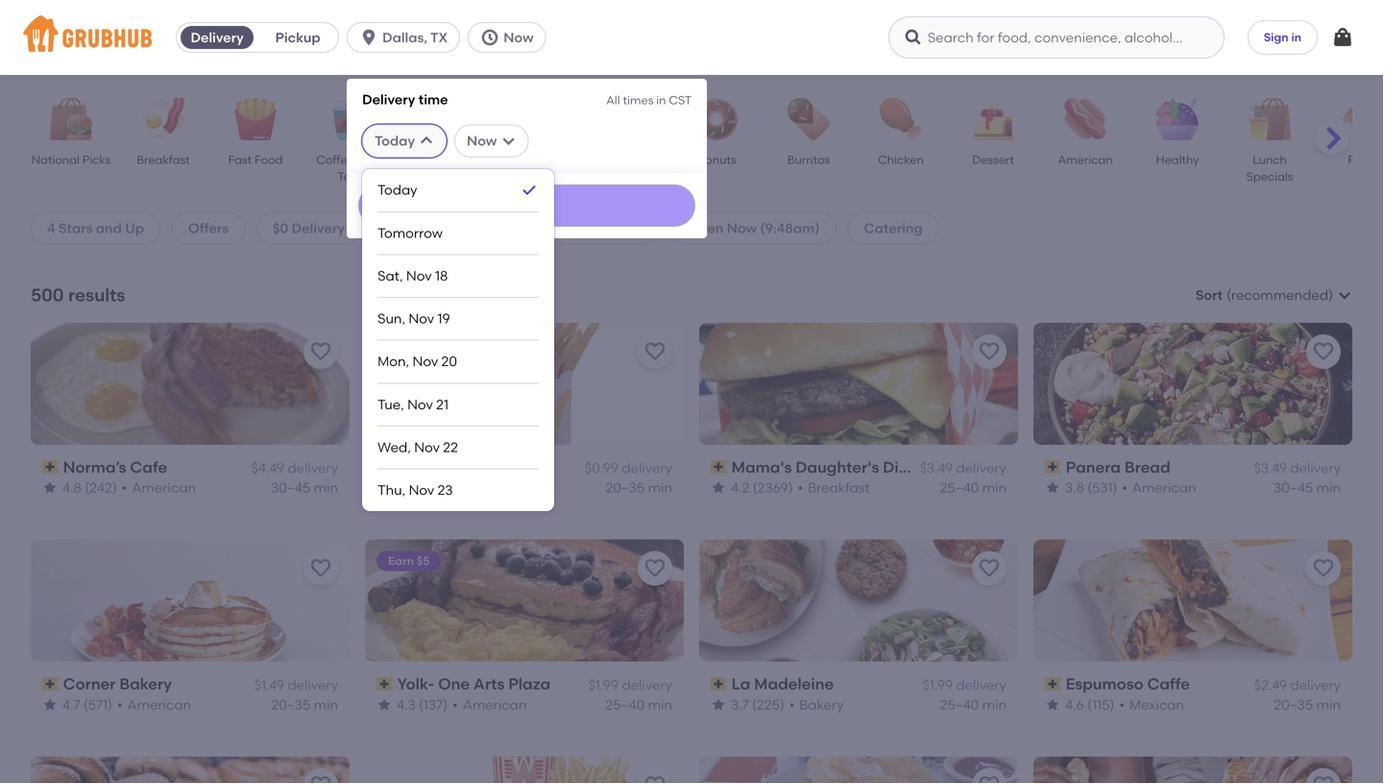 Task type: describe. For each thing, give the bounding box(es) containing it.
• american for cafe
[[122, 479, 196, 496]]

mon,
[[378, 353, 410, 370]]

delivery for panera bread
[[1291, 460, 1342, 476]]

20–35 for espumoso caffe
[[1275, 696, 1314, 713]]

30–45 for panera bread
[[1274, 479, 1314, 496]]

fast food
[[228, 153, 283, 167]]

• for corner bakery
[[117, 696, 123, 713]]

• for norma's cafe
[[122, 479, 127, 496]]

american for panera bread
[[1133, 479, 1197, 496]]

time
[[419, 91, 448, 108]]

3.9 (156)
[[397, 479, 449, 496]]

25–40 for diner
[[940, 479, 979, 496]]

sat, nov 18
[[378, 268, 448, 284]]

3.9
[[397, 479, 415, 496]]

donuts image
[[683, 98, 751, 140]]

min for mama's daughter's diner
[[983, 479, 1007, 496]]

4.8 (242)
[[62, 479, 117, 496]]

pizza
[[1349, 153, 1377, 167]]

pickup
[[275, 29, 321, 46]]

$4.49
[[252, 460, 285, 476]]

30 minutes or less
[[389, 220, 509, 236]]

star icon image for corner bakery
[[42, 697, 58, 712]]

american for yolk- one arts plaza
[[463, 696, 527, 713]]

1 horizontal spatial mexican
[[1130, 696, 1185, 713]]

thu,
[[378, 482, 406, 498]]

dallas, tx
[[383, 29, 448, 46]]

delivery for delivery
[[191, 29, 244, 46]]

mama's
[[732, 458, 792, 476]]

results
[[68, 285, 125, 306]]

• for yolk- one arts plaza
[[453, 696, 458, 713]]

bakery for • bakery
[[800, 696, 844, 713]]

• american for bread
[[1123, 479, 1197, 496]]

$1.99 delivery for la madeleine
[[923, 677, 1007, 693]]

nov for tue,
[[408, 396, 433, 413]]

sun, nov 19
[[378, 310, 450, 327]]

nov for wed,
[[414, 439, 440, 455]]

$3.49 for panera bread
[[1255, 460, 1288, 476]]

min for yolk- one arts plaza
[[648, 696, 673, 713]]

american for norma's cafe
[[132, 479, 196, 496]]

4.3
[[397, 696, 416, 713]]

caffe
[[1148, 675, 1191, 694]]

mon, nov 20
[[378, 353, 457, 370]]

4.2 (2369)
[[731, 479, 793, 496]]

all times in cst
[[607, 93, 692, 107]]

subscription pass image for la madeleine
[[711, 677, 728, 691]]

delivery for yolk- one arts plaza
[[622, 677, 673, 693]]

healthy image
[[1145, 98, 1212, 140]]

30
[[389, 220, 406, 236]]

• mexican
[[1120, 696, 1185, 713]]

norma's
[[63, 458, 126, 476]]

nov for sun,
[[409, 310, 434, 327]]

american down american image
[[1058, 153, 1113, 167]]

norma's cafe
[[63, 458, 167, 476]]

subscription pass image for corner bakery
[[42, 677, 59, 691]]

dessert
[[973, 153, 1015, 167]]

svg image inside dallas, tx button
[[360, 28, 379, 47]]

2 vertical spatial now
[[727, 220, 757, 236]]

1 horizontal spatial breakfast
[[808, 479, 870, 496]]

delivery button
[[177, 22, 258, 53]]

mama's daughter's diner
[[732, 458, 924, 476]]

lunch specials
[[1247, 153, 1294, 183]]

diner
[[883, 458, 924, 476]]

healthy
[[1156, 153, 1200, 167]]

svg image up chicken image
[[904, 28, 923, 47]]

• breakfast
[[798, 479, 870, 496]]

svg image right sign in button
[[1332, 26, 1355, 49]]

coffee and tea image
[[314, 98, 382, 140]]

4.2
[[731, 479, 750, 496]]

$4.49 delivery
[[252, 460, 338, 476]]

delivery for delivery time
[[362, 91, 416, 108]]

delivery for norma's cafe
[[288, 460, 338, 476]]

all
[[607, 93, 620, 107]]

nov for thu,
[[409, 482, 435, 498]]

• american for bakery
[[117, 696, 191, 713]]

panera bread
[[1066, 458, 1171, 476]]

yolk-
[[398, 675, 435, 694]]

dallas, tx button
[[347, 22, 468, 53]]

(571)
[[84, 696, 112, 713]]

4
[[47, 220, 55, 236]]

earn
[[388, 554, 414, 568]]

subscription pass image for espumoso caffe
[[1046, 677, 1063, 691]]

3.7
[[731, 696, 749, 713]]

subscription pass image for yolk- one arts plaza
[[377, 677, 394, 691]]

19
[[438, 310, 450, 327]]

grubhub+
[[577, 220, 643, 236]]

min for panera bread
[[1317, 479, 1342, 496]]

corner bakery
[[63, 675, 172, 694]]

22
[[443, 439, 458, 455]]

minutes
[[409, 220, 461, 236]]

delivery time
[[362, 91, 448, 108]]

coffee and tea
[[316, 153, 379, 183]]

tacos image
[[499, 98, 566, 140]]

4.7
[[62, 696, 80, 713]]

cst
[[669, 93, 692, 107]]

$0.99 delivery
[[585, 460, 673, 476]]

(2369)
[[753, 479, 793, 496]]

up
[[125, 220, 144, 236]]

svg image for today
[[419, 133, 434, 149]]

500
[[31, 285, 64, 306]]

$1.49
[[254, 677, 285, 693]]

• american for one
[[453, 696, 527, 713]]

bread
[[1125, 458, 1171, 476]]

(115)
[[1088, 696, 1115, 713]]

(137)
[[419, 696, 448, 713]]

tomorrow
[[378, 225, 443, 241]]

delivery for mama's daughter's diner
[[957, 460, 1007, 476]]

thu, nov 23
[[378, 482, 453, 498]]

burritos image
[[776, 98, 843, 140]]

20–35 min for espumoso caffe
[[1275, 696, 1342, 713]]

nov for sat,
[[406, 268, 432, 284]]

main navigation navigation
[[0, 0, 1384, 783]]

sign in button
[[1248, 20, 1318, 55]]

4.7 (571)
[[62, 696, 112, 713]]

25–40 min for arts
[[606, 696, 673, 713]]

1 save this restaurant image from the top
[[978, 340, 1001, 363]]

• for mama's daughter's diner
[[798, 479, 803, 496]]

$1.49 delivery
[[254, 677, 338, 693]]

4.8
[[62, 479, 82, 496]]

mexican image
[[406, 98, 474, 140]]

0 horizontal spatial and
[[96, 220, 122, 236]]

less
[[481, 220, 509, 236]]

mcdonald's
[[398, 458, 487, 476]]

3.8
[[1066, 479, 1085, 496]]

dallas,
[[383, 29, 428, 46]]

breakfast image
[[130, 98, 197, 140]]

30–45 min for panera bread
[[1274, 479, 1342, 496]]

american image
[[1052, 98, 1120, 140]]

yolk- one arts plaza
[[398, 675, 551, 694]]

wed, nov 22
[[378, 439, 458, 455]]

min for espumoso caffe
[[1317, 696, 1342, 713]]

4 stars and up
[[47, 220, 144, 236]]

offers
[[188, 220, 229, 236]]

delivery for espumoso caffe
[[1291, 677, 1342, 693]]

chicken image
[[868, 98, 935, 140]]

(156)
[[418, 479, 449, 496]]



Task type: locate. For each thing, give the bounding box(es) containing it.
fast food image
[[222, 98, 289, 140]]

earn $5
[[388, 554, 430, 568]]

nov left 22
[[414, 439, 440, 455]]

$0 delivery
[[273, 220, 345, 236]]

and inside coffee and tea
[[357, 153, 379, 167]]

update
[[506, 198, 549, 212]]

subscription pass image
[[42, 460, 59, 474], [377, 460, 394, 474], [42, 677, 59, 691]]

• american down bread at the right
[[1123, 479, 1197, 496]]

subscription pass image for norma's cafe
[[42, 460, 59, 474]]

0 horizontal spatial bakery
[[119, 675, 172, 694]]

(531)
[[1088, 479, 1118, 496]]

national picks image
[[37, 98, 105, 140]]

0 vertical spatial bakery
[[119, 675, 172, 694]]

20–35 min
[[606, 479, 673, 496], [271, 696, 338, 713], [1275, 696, 1342, 713]]

$3.49 delivery
[[920, 460, 1007, 476], [1255, 460, 1342, 476]]

2 horizontal spatial delivery
[[362, 91, 416, 108]]

1 horizontal spatial $1.99
[[923, 677, 953, 693]]

bakery for corner bakery
[[119, 675, 172, 694]]

subscription pass image for panera bread
[[1046, 460, 1063, 474]]

tx
[[431, 29, 448, 46]]

30–45 min for norma's cafe
[[271, 479, 338, 496]]

subscription pass image for mcdonald's
[[377, 460, 394, 474]]

• for la madeleine
[[790, 696, 795, 713]]

• american down arts
[[453, 696, 527, 713]]

subscription pass image left 'norma's'
[[42, 460, 59, 474]]

delivery left pickup button in the left of the page
[[191, 29, 244, 46]]

star icon image left 3.9
[[377, 480, 392, 495]]

$1.99 delivery
[[589, 677, 673, 693], [923, 677, 1007, 693]]

plaza
[[509, 675, 551, 694]]

nov left 19
[[409, 310, 434, 327]]

catering
[[864, 220, 923, 236]]

20–35 down the $1.49 delivery
[[271, 696, 311, 713]]

25–40
[[940, 479, 979, 496], [606, 696, 645, 713], [940, 696, 979, 713]]

svg image up "tacos"
[[501, 133, 516, 149]]

2 $3.49 from the left
[[1255, 460, 1288, 476]]

list box containing today
[[378, 169, 539, 511]]

coffee
[[316, 153, 354, 167]]

2 30–45 from the left
[[1274, 479, 1314, 496]]

delivery for mcdonald's
[[622, 460, 673, 476]]

min for corner bakery
[[314, 696, 338, 713]]

• right 23
[[453, 479, 459, 496]]

hamburgers
[[590, 153, 660, 167]]

1 horizontal spatial now
[[504, 29, 534, 46]]

0 vertical spatial breakfast
[[137, 153, 190, 167]]

$2.49 delivery
[[1255, 677, 1342, 693]]

1 horizontal spatial in
[[1292, 30, 1302, 44]]

tacos
[[516, 153, 549, 167]]

1 $3.49 delivery from the left
[[920, 460, 1007, 476]]

$0
[[273, 220, 289, 236]]

20–35 min down $2.49 delivery
[[1275, 696, 1342, 713]]

sign
[[1264, 30, 1289, 44]]

espumoso
[[1066, 675, 1144, 694]]

• right (2369)
[[798, 479, 803, 496]]

delivery
[[288, 460, 338, 476], [622, 460, 673, 476], [957, 460, 1007, 476], [1291, 460, 1342, 476], [288, 677, 338, 693], [622, 677, 673, 693], [957, 677, 1007, 693], [1291, 677, 1342, 693]]

0 vertical spatial save this restaurant image
[[978, 340, 1001, 363]]

dessert image
[[960, 98, 1027, 140]]

lunch
[[1253, 153, 1287, 167]]

$1.99 for la madeleine
[[923, 677, 953, 693]]

donuts
[[697, 153, 737, 167]]

min for norma's cafe
[[314, 479, 338, 496]]

subscription pass image down wed, in the left bottom of the page
[[377, 460, 394, 474]]

25–40 for arts
[[606, 696, 645, 713]]

0 vertical spatial delivery
[[191, 29, 244, 46]]

today up 30
[[378, 182, 418, 198]]

0 horizontal spatial in
[[657, 93, 666, 107]]

star icon image for panera bread
[[1046, 480, 1061, 495]]

svg image right tx
[[481, 28, 500, 47]]

0 horizontal spatial delivery
[[191, 29, 244, 46]]

0 horizontal spatial now
[[467, 133, 497, 149]]

sat,
[[378, 268, 403, 284]]

in
[[1292, 30, 1302, 44], [657, 93, 666, 107]]

breakfast down daughter's
[[808, 479, 870, 496]]

list box inside main navigation navigation
[[378, 169, 539, 511]]

(9:48am)
[[761, 220, 820, 236]]

burritos
[[788, 153, 830, 167]]

500 results
[[31, 285, 125, 306]]

lunch specials image
[[1237, 98, 1304, 140]]

0 vertical spatial and
[[357, 153, 379, 167]]

breakfast down breakfast image
[[137, 153, 190, 167]]

star icon image left 4.7
[[42, 697, 58, 712]]

2 30–45 min from the left
[[1274, 479, 1342, 496]]

1 $1.99 delivery from the left
[[589, 677, 673, 693]]

nov left 23
[[409, 482, 435, 498]]

save this restaurant image
[[309, 340, 332, 363], [644, 340, 667, 363], [1313, 340, 1336, 363], [309, 557, 332, 580], [644, 557, 667, 580], [978, 557, 1001, 580], [1313, 557, 1336, 580], [309, 774, 332, 783], [644, 774, 667, 783], [1313, 774, 1336, 783]]

update button
[[359, 184, 696, 227]]

0 horizontal spatial mexican
[[417, 153, 464, 167]]

and left up
[[96, 220, 122, 236]]

1 vertical spatial and
[[96, 220, 122, 236]]

check icon image
[[520, 181, 539, 200]]

• american down corner bakery
[[117, 696, 191, 713]]

delivery for corner bakery
[[288, 677, 338, 693]]

today
[[375, 133, 415, 149], [378, 182, 418, 198]]

2 $3.49 delivery from the left
[[1255, 460, 1342, 476]]

1 svg image from the left
[[419, 133, 434, 149]]

star icon image for yolk- one arts plaza
[[377, 697, 392, 712]]

star icon image for mama's daughter's diner
[[711, 480, 726, 495]]

• down corner bakery
[[117, 696, 123, 713]]

min for mcdonald's
[[648, 479, 673, 496]]

in right sign
[[1292, 30, 1302, 44]]

tea
[[338, 170, 358, 183]]

tue,
[[378, 396, 404, 413]]

delivery left time
[[362, 91, 416, 108]]

list box
[[378, 169, 539, 511]]

in left cst on the top
[[657, 93, 666, 107]]

nov left 21
[[408, 396, 433, 413]]

$2.49
[[1255, 677, 1288, 693]]

• american
[[122, 479, 196, 496], [1123, 479, 1197, 496], [117, 696, 191, 713], [453, 696, 527, 713]]

$3.49 delivery for mama's daughter's diner
[[920, 460, 1007, 476]]

save this restaurant image
[[978, 340, 1001, 363], [978, 774, 1001, 783]]

1 vertical spatial delivery
[[362, 91, 416, 108]]

specials
[[1247, 170, 1294, 183]]

la
[[732, 675, 751, 694]]

0 horizontal spatial $1.99 delivery
[[589, 677, 673, 693]]

$0.99
[[585, 460, 619, 476]]

now
[[504, 29, 534, 46], [467, 133, 497, 149], [727, 220, 757, 236]]

4.6 (115)
[[1066, 696, 1115, 713]]

20–35 min for corner bakery
[[271, 696, 338, 713]]

delivery right $0 at the top of page
[[292, 220, 345, 236]]

in inside button
[[1292, 30, 1302, 44]]

tue, nov 21
[[378, 396, 449, 413]]

2 $1.99 from the left
[[923, 677, 953, 693]]

american down arts
[[463, 696, 527, 713]]

• for espumoso caffe
[[1120, 696, 1125, 713]]

la madeleine
[[732, 675, 834, 694]]

bakery right corner
[[119, 675, 172, 694]]

subscription pass image
[[711, 460, 728, 474], [1046, 460, 1063, 474], [377, 677, 394, 691], [711, 677, 728, 691], [1046, 677, 1063, 691]]

0 horizontal spatial 30–45
[[271, 479, 311, 496]]

1 30–45 min from the left
[[271, 479, 338, 496]]

0 horizontal spatial breakfast
[[137, 153, 190, 167]]

$1.99 for yolk- one arts plaza
[[589, 677, 619, 693]]

fast
[[228, 153, 252, 167]]

2 vertical spatial delivery
[[292, 220, 345, 236]]

star icon image for la madeleine
[[711, 697, 726, 712]]

open now (9:48am)
[[688, 220, 820, 236]]

• down panera bread
[[1123, 479, 1128, 496]]

star icon image left the 3.8
[[1046, 480, 1061, 495]]

1 horizontal spatial delivery
[[292, 220, 345, 236]]

$1.99 delivery for yolk- one arts plaza
[[589, 677, 673, 693]]

(242)
[[85, 479, 117, 496]]

subscription pass image left mama's
[[711, 460, 728, 474]]

mexican up today option
[[417, 153, 464, 167]]

nov left 20
[[413, 353, 438, 370]]

svg image left dallas,
[[360, 28, 379, 47]]

20–35 for mcdonald's
[[606, 479, 645, 496]]

star icon image
[[42, 480, 58, 495], [377, 480, 392, 495], [711, 480, 726, 495], [1046, 480, 1061, 495], [42, 697, 58, 712], [377, 697, 392, 712], [711, 697, 726, 712], [1046, 697, 1061, 712]]

$3.49 for mama's daughter's diner
[[920, 460, 953, 476]]

american down bread at the right
[[1133, 479, 1197, 496]]

0 horizontal spatial 30–45 min
[[271, 479, 338, 496]]

• bakery
[[790, 696, 844, 713]]

and up tea
[[357, 153, 379, 167]]

american for corner bakery
[[127, 696, 191, 713]]

subscription pass image left yolk-
[[377, 677, 394, 691]]

nov left "18"
[[406, 268, 432, 284]]

svg image for now
[[501, 133, 516, 149]]

subscription pass image for mama's daughter's diner
[[711, 460, 728, 474]]

3.7 (225)
[[731, 696, 785, 713]]

1 horizontal spatial and
[[357, 153, 379, 167]]

madeleine
[[755, 675, 834, 694]]

american down corner bakery
[[127, 696, 191, 713]]

american down cafe
[[132, 479, 196, 496]]

• american down cafe
[[122, 479, 196, 496]]

now right open
[[727, 220, 757, 236]]

today inside option
[[378, 182, 418, 198]]

now right tx
[[504, 29, 534, 46]]

or
[[464, 220, 478, 236]]

subscription pass image left la
[[711, 677, 728, 691]]

1 horizontal spatial $3.49 delivery
[[1255, 460, 1342, 476]]

panera
[[1066, 458, 1121, 476]]

grubhub plus flag logo image
[[554, 220, 573, 236]]

1 vertical spatial breakfast
[[808, 479, 870, 496]]

0 vertical spatial mexican
[[417, 153, 464, 167]]

2 horizontal spatial 20–35 min
[[1275, 696, 1342, 713]]

mexican down caffe
[[1130, 696, 1185, 713]]

1 horizontal spatial $3.49
[[1255, 460, 1288, 476]]

• right (115)
[[1120, 696, 1125, 713]]

today option
[[378, 169, 539, 212]]

20–35 for corner bakery
[[271, 696, 311, 713]]

one
[[438, 675, 470, 694]]

3.8 (531)
[[1066, 479, 1118, 496]]

subscription pass image left espumoso
[[1046, 677, 1063, 691]]

cafe
[[130, 458, 167, 476]]

pickup button
[[258, 22, 338, 53]]

star icon image left 4.6
[[1046, 697, 1061, 712]]

0 horizontal spatial $1.99
[[589, 677, 619, 693]]

1 horizontal spatial 30–45
[[1274, 479, 1314, 496]]

20–35 min down the $1.49 delivery
[[271, 696, 338, 713]]

corner
[[63, 675, 116, 694]]

svg image inside now button
[[481, 28, 500, 47]]

subscription pass image left panera
[[1046, 460, 1063, 474]]

1 vertical spatial today
[[378, 182, 418, 198]]

now left tacos image
[[467, 133, 497, 149]]

star icon image for espumoso caffe
[[1046, 697, 1061, 712]]

20–35 down $2.49 delivery
[[1275, 696, 1314, 713]]

0 horizontal spatial svg image
[[419, 133, 434, 149]]

1 vertical spatial bakery
[[800, 696, 844, 713]]

wed,
[[378, 439, 411, 455]]

1 vertical spatial in
[[657, 93, 666, 107]]

1 $3.49 from the left
[[920, 460, 953, 476]]

• for panera bread
[[1123, 479, 1128, 496]]

delivery inside button
[[191, 29, 244, 46]]

2 $1.99 delivery from the left
[[923, 677, 1007, 693]]

sign in
[[1264, 30, 1302, 44]]

1 horizontal spatial svg image
[[501, 133, 516, 149]]

0 horizontal spatial $3.49 delivery
[[920, 460, 1007, 476]]

20–35 down $0.99 delivery
[[606, 479, 645, 496]]

0 vertical spatial in
[[1292, 30, 1302, 44]]

mexican
[[417, 153, 464, 167], [1130, 696, 1185, 713]]

star icon image left 4.8
[[42, 480, 58, 495]]

1 vertical spatial now
[[467, 133, 497, 149]]

daughter's
[[796, 458, 880, 476]]

food
[[255, 153, 283, 167]]

delivery for la madeleine
[[957, 677, 1007, 693]]

30–45 for norma's cafe
[[271, 479, 311, 496]]

0 horizontal spatial $3.49
[[920, 460, 953, 476]]

• down one
[[453, 696, 458, 713]]

0 horizontal spatial 20–35 min
[[271, 696, 338, 713]]

1 horizontal spatial 30–45 min
[[1274, 479, 1342, 496]]

star icon image left 4.2
[[711, 480, 726, 495]]

$1.99
[[589, 677, 619, 693], [923, 677, 953, 693]]

arts
[[474, 675, 505, 694]]

1 horizontal spatial bakery
[[800, 696, 844, 713]]

4.3 (137)
[[397, 696, 448, 713]]

2 horizontal spatial now
[[727, 220, 757, 236]]

sun,
[[378, 310, 406, 327]]

svg image
[[419, 133, 434, 149], [501, 133, 516, 149]]

20–35 min for mcdonald's
[[606, 479, 673, 496]]

1 vertical spatial mexican
[[1130, 696, 1185, 713]]

1 30–45 from the left
[[271, 479, 311, 496]]

25–40 min for diner
[[940, 479, 1007, 496]]

now inside button
[[504, 29, 534, 46]]

star icon image for norma's cafe
[[42, 480, 58, 495]]

nov for mon,
[[413, 353, 438, 370]]

svg image
[[1332, 26, 1355, 49], [360, 28, 379, 47], [481, 28, 500, 47], [904, 28, 923, 47]]

20–35 min down $0.99 delivery
[[606, 479, 673, 496]]

• down norma's cafe at the bottom left
[[122, 479, 127, 496]]

1 vertical spatial save this restaurant image
[[978, 774, 1001, 783]]

stars
[[59, 220, 93, 236]]

1 horizontal spatial 20–35
[[606, 479, 645, 496]]

0 horizontal spatial 20–35
[[271, 696, 311, 713]]

svg image down time
[[419, 133, 434, 149]]

min for la madeleine
[[983, 696, 1007, 713]]

1 $1.99 from the left
[[589, 677, 619, 693]]

$3.49 delivery for panera bread
[[1255, 460, 1342, 476]]

bakery down madeleine at right bottom
[[800, 696, 844, 713]]

star icon image left 4.3 at the bottom left
[[377, 697, 392, 712]]

2 horizontal spatial 20–35
[[1275, 696, 1314, 713]]

23
[[438, 482, 453, 498]]

0 vertical spatial now
[[504, 29, 534, 46]]

0 vertical spatial today
[[375, 133, 415, 149]]

2 save this restaurant image from the top
[[978, 774, 1001, 783]]

star icon image left 3.7
[[711, 697, 726, 712]]

national
[[31, 153, 80, 167]]

star icon image for mcdonald's
[[377, 480, 392, 495]]

subscription pass image left corner
[[42, 677, 59, 691]]

today down delivery time
[[375, 133, 415, 149]]

• down madeleine at right bottom
[[790, 696, 795, 713]]

1 horizontal spatial $1.99 delivery
[[923, 677, 1007, 693]]

1 horizontal spatial 20–35 min
[[606, 479, 673, 496]]

hamburgers image
[[591, 98, 658, 140]]

2 svg image from the left
[[501, 133, 516, 149]]

chicken
[[879, 153, 924, 167]]

times
[[623, 93, 654, 107]]



Task type: vqa. For each thing, say whether or not it's contained in the screenshot.
"5 results for "pizza""
no



